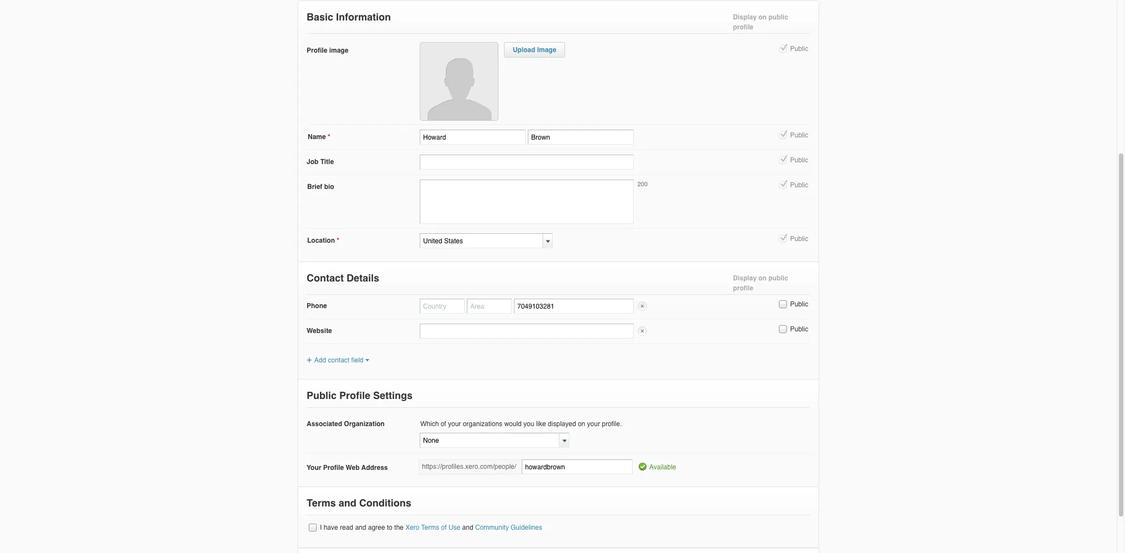 Task type: locate. For each thing, give the bounding box(es) containing it.
public for 3rd public button from the bottom
[[791, 235, 809, 243]]

1 display on public profile from the top
[[733, 13, 788, 31]]

1 your from the left
[[448, 421, 461, 428]]

profile for contact details
[[733, 285, 754, 292]]

1 vertical spatial display on public profile
[[733, 275, 788, 292]]

profile for your profile web address
[[323, 465, 344, 472]]

terms
[[307, 498, 336, 509], [421, 524, 440, 532]]

conditions
[[359, 498, 411, 509]]

website
[[307, 327, 332, 335]]

profile
[[733, 23, 754, 31], [733, 285, 754, 292]]

public profile settings
[[307, 390, 413, 402]]

xero terms of use link
[[406, 524, 461, 532]]

1 vertical spatial terms
[[421, 524, 440, 532]]

profile left image
[[307, 47, 327, 54]]

public for seventh public button from the bottom
[[791, 45, 809, 53]]

1 vertical spatial profile
[[340, 390, 371, 402]]

1 profile from the top
[[733, 23, 754, 31]]

community guidelines link
[[475, 524, 542, 532]]

public
[[791, 45, 809, 53], [791, 131, 809, 139], [791, 156, 809, 164], [791, 181, 809, 189], [791, 235, 809, 243], [791, 301, 809, 308], [791, 326, 809, 333], [307, 390, 337, 402]]

1 horizontal spatial terms
[[421, 524, 440, 532]]

title
[[320, 158, 334, 166]]

2 public from the top
[[769, 275, 788, 282]]

community
[[475, 524, 509, 532]]

add contact field
[[314, 357, 364, 364]]

phone
[[307, 302, 327, 310]]

terms and conditions
[[307, 498, 411, 509]]

0 vertical spatial display
[[733, 13, 757, 21]]

0 vertical spatial public
[[769, 13, 788, 21]]

on
[[759, 13, 767, 21], [759, 275, 767, 282], [578, 421, 586, 428]]

2 display on public profile from the top
[[733, 275, 788, 292]]

2 your from the left
[[587, 421, 600, 428]]

1 vertical spatial profile
[[733, 285, 754, 292]]

public for 2nd public button
[[791, 131, 809, 139]]

1 vertical spatial public
[[769, 275, 788, 282]]

your left profile.
[[587, 421, 600, 428]]

profile
[[307, 47, 327, 54], [340, 390, 371, 402], [323, 465, 344, 472]]

organization
[[344, 421, 385, 428]]

and
[[339, 498, 357, 509], [355, 524, 366, 532], [462, 524, 474, 532]]

public
[[769, 13, 788, 21], [769, 275, 788, 282]]

7 public button from the top
[[778, 324, 788, 334]]

0 vertical spatial profile
[[733, 23, 754, 31]]

profile for public profile settings
[[340, 390, 371, 402]]

of right which
[[441, 421, 446, 428]]

1 vertical spatial display
[[733, 275, 757, 282]]

profile left web
[[323, 465, 344, 472]]

i have read and agree to the xero terms of use and community guidelines
[[320, 524, 542, 532]]

public for fourth public button
[[791, 181, 809, 189]]

1 display from the top
[[733, 13, 757, 21]]

your
[[448, 421, 461, 428], [587, 421, 600, 428]]

organizations
[[463, 421, 503, 428]]

display
[[733, 13, 757, 21], [733, 275, 757, 282]]

5 public button from the top
[[778, 234, 788, 244]]

1 public from the top
[[769, 13, 788, 21]]

xero
[[406, 524, 420, 532]]

0 vertical spatial on
[[759, 13, 767, 21]]

None text field
[[420, 155, 634, 170], [420, 324, 634, 339], [420, 433, 560, 448], [522, 460, 633, 475], [420, 155, 634, 170], [420, 324, 634, 339], [420, 433, 560, 448], [522, 460, 633, 475]]

associated
[[307, 421, 342, 428]]

display on public profile
[[733, 13, 788, 31], [733, 275, 788, 292]]

upload image
[[513, 46, 557, 54]]

0 vertical spatial terms
[[307, 498, 336, 509]]

0 vertical spatial display on public profile
[[733, 13, 788, 31]]

contact
[[307, 272, 344, 284]]

terms up i
[[307, 498, 336, 509]]

upload
[[513, 46, 536, 54]]

which
[[420, 421, 439, 428]]

1 vertical spatial on
[[759, 275, 767, 282]]

2 display from the top
[[733, 275, 757, 282]]

the
[[394, 524, 404, 532]]

i
[[320, 524, 322, 532]]

Name text field
[[420, 130, 526, 145]]

2 public button from the top
[[778, 130, 788, 140]]

public for 6th public button
[[791, 301, 809, 308]]

2 vertical spatial profile
[[323, 465, 344, 472]]

basic information
[[307, 11, 391, 23]]

terms right xero
[[421, 524, 440, 532]]

0 horizontal spatial your
[[448, 421, 461, 428]]

read
[[340, 524, 353, 532]]

guidelines
[[511, 524, 542, 532]]

display on public profile for basic information
[[733, 13, 788, 31]]

available
[[650, 464, 677, 472]]

Public button
[[778, 44, 788, 54], [778, 130, 788, 140], [778, 155, 788, 165], [778, 180, 788, 190], [778, 234, 788, 244], [778, 299, 788, 309], [778, 324, 788, 334]]

field
[[351, 357, 364, 364]]

profile.
[[602, 421, 622, 428]]

2 profile from the top
[[733, 285, 754, 292]]

profile up associated organization
[[340, 390, 371, 402]]

bio
[[324, 183, 334, 191]]

associated organization
[[307, 421, 385, 428]]

your profile web address
[[307, 465, 388, 472]]

basic
[[307, 11, 333, 23]]

your right which
[[448, 421, 461, 428]]

Country text field
[[420, 299, 465, 314]]

of
[[441, 421, 446, 428], [441, 524, 447, 532]]

profile image
[[307, 47, 349, 54]]

web
[[346, 465, 360, 472]]

1 horizontal spatial your
[[587, 421, 600, 428]]

3 public button from the top
[[778, 155, 788, 165]]

Last text field
[[528, 130, 634, 145]]

of left use
[[441, 524, 447, 532]]

location
[[307, 237, 335, 245]]

None button
[[308, 523, 318, 533]]

Area text field
[[467, 299, 512, 314]]



Task type: vqa. For each thing, say whether or not it's contained in the screenshot.
the topmost of
yes



Task type: describe. For each thing, give the bounding box(es) containing it.
brief
[[307, 183, 322, 191]]

name
[[308, 133, 326, 141]]

add contact field button
[[307, 357, 369, 364]]

to
[[387, 524, 393, 532]]

you
[[524, 421, 534, 428]]

agree
[[368, 524, 385, 532]]

Number text field
[[514, 299, 634, 314]]

0 vertical spatial profile
[[307, 47, 327, 54]]

display on public profile for contact details
[[733, 275, 788, 292]]

image
[[537, 46, 557, 54]]

job title
[[307, 158, 334, 166]]

and right read
[[355, 524, 366, 532]]

use
[[449, 524, 461, 532]]

contact details
[[307, 272, 379, 284]]

200
[[638, 181, 648, 188]]

would
[[504, 421, 522, 428]]

profile for basic information
[[733, 23, 754, 31]]

Location text field
[[420, 234, 543, 249]]

and up read
[[339, 498, 357, 509]]

contact
[[328, 357, 350, 364]]

public for 1st public button from the bottom of the page
[[791, 326, 809, 333]]

brief bio
[[307, 183, 334, 191]]

display for information
[[733, 13, 757, 21]]

displayed
[[548, 421, 576, 428]]

image
[[329, 47, 349, 54]]

public for contact details
[[769, 275, 788, 282]]

2 vertical spatial on
[[578, 421, 586, 428]]

information
[[336, 11, 391, 23]]

which of your organizations would you like displayed on your profile.
[[420, 421, 622, 428]]

have
[[324, 524, 338, 532]]

6 public button from the top
[[778, 299, 788, 309]]

on for information
[[759, 13, 767, 21]]

0 vertical spatial of
[[441, 421, 446, 428]]

your
[[307, 465, 321, 472]]

display for details
[[733, 275, 757, 282]]

public for 5th public button from the bottom of the page
[[791, 156, 809, 164]]

4 public button from the top
[[778, 180, 788, 190]]

el image
[[365, 359, 369, 363]]

on for details
[[759, 275, 767, 282]]

upload image button
[[513, 46, 557, 54]]

0 horizontal spatial terms
[[307, 498, 336, 509]]

details
[[347, 272, 379, 284]]

Brief bio text field
[[420, 180, 634, 224]]

1 public button from the top
[[778, 44, 788, 54]]

1 vertical spatial of
[[441, 524, 447, 532]]

add
[[314, 357, 326, 364]]

https://profiles.xero.com/people/
[[422, 463, 517, 471]]

and right use
[[462, 524, 474, 532]]

settings
[[373, 390, 413, 402]]

public for basic information
[[769, 13, 788, 21]]

like
[[536, 421, 546, 428]]

address
[[362, 465, 388, 472]]

job
[[307, 158, 319, 166]]



